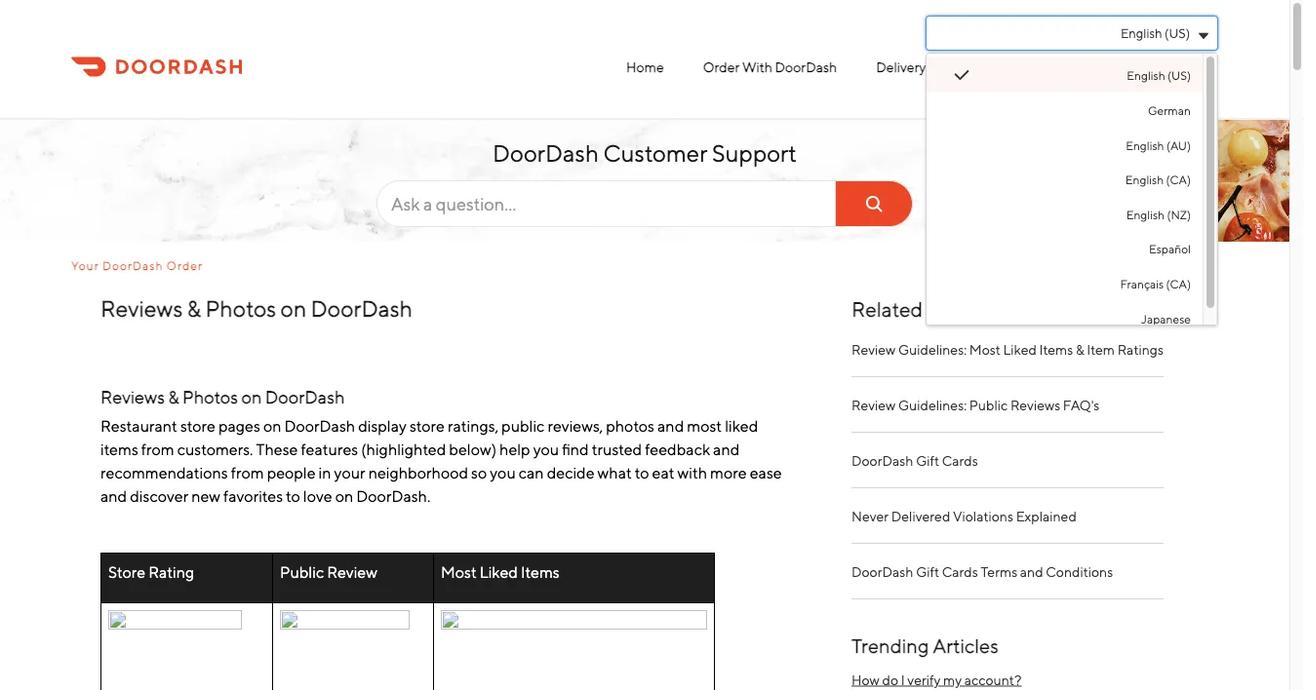 Task type: describe. For each thing, give the bounding box(es) containing it.
Preferred Language, English (US) button
[[926, 16, 1218, 51]]

(us) inside button
[[1165, 25, 1190, 40]]

faq's
[[1063, 398, 1100, 414]]

decide
[[547, 464, 595, 482]]

order with doordash
[[703, 59, 837, 75]]

support inside 'link'
[[929, 59, 978, 75]]

public
[[501, 417, 545, 435]]

0 horizontal spatial items
[[521, 563, 560, 582]]

verify
[[907, 672, 941, 688]]

these
[[256, 440, 298, 459]]

related
[[851, 297, 923, 321]]

review guidelines: public reviews faq's
[[851, 398, 1100, 414]]

do
[[882, 672, 898, 688]]

restaurant
[[100, 417, 177, 435]]

terms
[[981, 564, 1017, 581]]

pages
[[218, 417, 260, 435]]

0 vertical spatial most
[[969, 342, 1001, 358]]

gift for doordash gift cards terms and conditions
[[916, 564, 939, 581]]

doordash gift cards
[[851, 453, 978, 469]]

your doordash order link
[[71, 258, 211, 273]]

2 topics from the left
[[1167, 59, 1206, 75]]

doordash customer support
[[493, 139, 797, 167]]

explained
[[1016, 509, 1077, 525]]

français (ca)
[[1120, 277, 1191, 291]]

gift for doordash gift cards
[[916, 453, 939, 469]]

(highlighted
[[361, 440, 446, 459]]

favorites
[[223, 487, 283, 506]]

english (ca)
[[1125, 173, 1191, 187]]

conditions
[[1046, 564, 1113, 581]]

trusted
[[592, 440, 642, 459]]

(nz)
[[1167, 208, 1191, 221]]

review guidelines: public reviews faq's link
[[851, 378, 1164, 433]]

order inside menu
[[703, 59, 740, 75]]

popular topics button
[[1012, 51, 1133, 83]]

love
[[303, 487, 332, 506]]

1 horizontal spatial you
[[533, 440, 559, 459]]

can
[[519, 464, 544, 482]]

english (au)
[[1126, 138, 1191, 152]]

2 store from the left
[[410, 417, 445, 435]]

japanese
[[1141, 312, 1191, 326]]

my
[[943, 672, 962, 688]]

home
[[626, 59, 664, 75]]

and right terms
[[1020, 564, 1043, 581]]

item
[[1087, 342, 1115, 358]]

your doordash order
[[71, 259, 203, 273]]

liked
[[725, 417, 758, 435]]

store rating
[[108, 563, 194, 582]]

list box containing english (us)
[[926, 53, 1218, 335]]

photos for reviews & photos on doordash restaurant store pages on doordash display store ratings, public reviews, photos and most liked items from customers. these features (highlighted below) help you find trusted feedback and recommendations from people in your neighborhood so you can decide what to eat with more ease and discover new favorites to love on doordash.
[[182, 387, 238, 408]]

never
[[851, 509, 889, 525]]

reviews for reviews & photos on doordash
[[100, 295, 183, 321]]

review for review guidelines: public reviews faq's
[[851, 398, 896, 414]]

delivered
[[891, 509, 950, 525]]

topics inside popup button
[[1067, 59, 1106, 75]]

neighborhood
[[368, 464, 468, 482]]

english (us) inside option
[[1127, 69, 1191, 83]]

delivery
[[876, 59, 926, 75]]

more
[[710, 464, 747, 482]]

below)
[[449, 440, 496, 459]]

reviews,
[[548, 417, 603, 435]]

never delivered violations explained link
[[851, 489, 1164, 544]]

ratings
[[1117, 342, 1164, 358]]

new
[[191, 487, 220, 506]]

english (us) option
[[927, 58, 1203, 92]]

what
[[598, 464, 632, 482]]

doordash gift cards terms and conditions
[[851, 564, 1113, 581]]

account?
[[964, 672, 1021, 688]]

0 vertical spatial from
[[141, 440, 174, 459]]

popular
[[1017, 59, 1065, 75]]

review guidelines: most liked items & item ratings
[[851, 342, 1164, 358]]

0 vertical spatial to
[[635, 464, 649, 482]]

rating
[[148, 563, 194, 582]]

(us) inside option
[[1168, 69, 1191, 83]]

recommendations
[[100, 464, 228, 482]]

photos
[[606, 417, 654, 435]]

home link
[[621, 51, 669, 83]]

text default image
[[954, 67, 970, 83]]

0 horizontal spatial most
[[441, 563, 477, 582]]

english inside option
[[1127, 69, 1165, 83]]

help
[[499, 440, 530, 459]]

topics link
[[1162, 51, 1210, 83]]

order with doordash link
[[698, 51, 842, 83]]

1 horizontal spatial liked
[[1003, 342, 1037, 358]]

reviews & photos on doordash restaurant store pages on doordash display store ratings, public reviews, photos and most liked items from customers. these features (highlighted below) help you find trusted feedback and recommendations from people in your neighborhood so you can decide what to eat with more ease and discover new favorites to love on doordash.
[[100, 387, 785, 506]]

reviews & photos on doordash
[[100, 295, 413, 321]]

1 vertical spatial order
[[167, 259, 203, 273]]

german
[[1148, 104, 1191, 117]]

english inside button
[[1121, 25, 1162, 40]]

doordash gift cards link
[[851, 433, 1164, 489]]

menu containing home
[[372, 51, 1210, 83]]

public review
[[280, 563, 377, 582]]

find
[[562, 440, 589, 459]]

customers.
[[177, 440, 253, 459]]

english (nz)
[[1126, 208, 1191, 221]]



Task type: vqa. For each thing, say whether or not it's contained in the screenshot.
the top into
no



Task type: locate. For each thing, give the bounding box(es) containing it.
(us) up the german at the right
[[1168, 69, 1191, 83]]

reviews for reviews & photos on doordash restaurant store pages on doordash display store ratings, public reviews, photos and most liked items from customers. these features (highlighted below) help you find trusted feedback and recommendations from people in your neighborhood so you can decide what to eat with more ease and discover new favorites to love on doordash.
[[100, 387, 165, 408]]

display
[[358, 417, 407, 435]]

trending articles
[[851, 635, 999, 658]]

(ca)
[[1166, 173, 1191, 187], [1166, 277, 1191, 291]]

store
[[108, 563, 145, 582]]

list box
[[926, 53, 1218, 335]]

1 vertical spatial guidelines:
[[898, 398, 967, 414]]

photos inside reviews & photos on doordash restaurant store pages on doordash display store ratings, public reviews, photos and most liked items from customers. these features (highlighted below) help you find trusted feedback and recommendations from people in your neighborhood so you can decide what to eat with more ease and discover new favorites to love on doordash.
[[182, 387, 238, 408]]

2 guidelines: from the top
[[898, 398, 967, 414]]

& up restaurant
[[168, 387, 179, 408]]

0 vertical spatial you
[[533, 440, 559, 459]]

2 horizontal spatial &
[[1076, 342, 1084, 358]]

2 gift from the top
[[916, 564, 939, 581]]

(ca) for français (ca)
[[1166, 277, 1191, 291]]

& for reviews & photos on doordash
[[187, 295, 201, 321]]

english left (au)
[[1126, 138, 1164, 152]]

articles for trending articles
[[933, 635, 999, 658]]

reviews left faq's
[[1010, 398, 1060, 414]]

review guidelines: most liked items & item ratings link
[[851, 322, 1164, 378]]

doordash inside menu
[[775, 59, 837, 75]]

trending
[[851, 635, 929, 658]]

1 vertical spatial cards
[[942, 564, 978, 581]]

topics up the german at the right
[[1167, 59, 1206, 75]]

& for reviews & photos on doordash restaurant store pages on doordash display store ratings, public reviews, photos and most liked items from customers. these features (highlighted below) help you find trusted feedback and recommendations from people in your neighborhood so you can decide what to eat with more ease and discover new favorites to love on doordash.
[[168, 387, 179, 408]]

how
[[851, 672, 880, 688]]

never delivered violations explained
[[851, 509, 1079, 525]]

0 vertical spatial gift
[[916, 453, 939, 469]]

public up the doordash gift cards link
[[969, 398, 1008, 414]]

0 horizontal spatial with
[[677, 464, 707, 482]]

guidelines: for most
[[898, 342, 967, 358]]

consumer help home image
[[71, 55, 242, 79]]

english (us) up the german at the right
[[1127, 69, 1191, 83]]

review
[[851, 342, 896, 358], [851, 398, 896, 414], [327, 563, 377, 582]]

guidelines: up doordash gift cards
[[898, 398, 967, 414]]

most
[[687, 417, 722, 435]]

doordash
[[775, 59, 837, 75], [493, 139, 599, 167], [102, 259, 163, 273], [311, 295, 413, 321], [265, 387, 345, 408], [284, 417, 355, 435], [851, 453, 913, 469], [851, 564, 913, 581]]

items
[[100, 440, 138, 459]]

2 (ca) from the top
[[1166, 277, 1191, 291]]

1 horizontal spatial to
[[635, 464, 649, 482]]

you right so
[[490, 464, 516, 482]]

0 vertical spatial support
[[929, 59, 978, 75]]

1 vertical spatial articles
[[933, 635, 999, 658]]

articles up review guidelines: most liked items & item ratings link
[[927, 297, 996, 321]]

your
[[334, 464, 365, 482]]

reviews
[[100, 295, 183, 321], [100, 387, 165, 408], [1010, 398, 1060, 414]]

cards left terms
[[942, 564, 978, 581]]

1 topics from the left
[[1067, 59, 1106, 75]]

review down related
[[851, 342, 896, 358]]

0 vertical spatial public
[[969, 398, 1008, 414]]

1 horizontal spatial order
[[703, 59, 740, 75]]

to
[[635, 464, 649, 482], [286, 487, 300, 506]]

guidelines:
[[898, 342, 967, 358], [898, 398, 967, 414]]

order
[[703, 59, 740, 75], [167, 259, 203, 273]]

with
[[742, 59, 772, 75], [677, 464, 707, 482]]

gift up delivered on the right bottom of the page
[[916, 453, 939, 469]]

you up the can
[[533, 440, 559, 459]]

english down english (au)
[[1125, 173, 1164, 187]]

0 horizontal spatial order
[[167, 259, 203, 273]]

from
[[141, 440, 174, 459], [231, 464, 264, 482]]

cards for doordash gift cards
[[942, 453, 978, 469]]

0 vertical spatial english (us)
[[1121, 25, 1190, 40]]

(ca) for english (ca)
[[1166, 173, 1191, 187]]

you
[[533, 440, 559, 459], [490, 464, 516, 482]]

0 horizontal spatial public
[[280, 563, 324, 582]]

1 vertical spatial (us)
[[1168, 69, 1191, 83]]

most
[[969, 342, 1001, 358], [441, 563, 477, 582]]

0 vertical spatial (ca)
[[1166, 173, 1191, 187]]

español
[[1149, 243, 1191, 256]]

cards up never delivered violations explained
[[942, 453, 978, 469]]

0 vertical spatial (us)
[[1165, 25, 1190, 40]]

cards for doordash gift cards terms and conditions
[[942, 564, 978, 581]]

public down love
[[280, 563, 324, 582]]

doordash.
[[356, 487, 430, 506]]

0 horizontal spatial &
[[168, 387, 179, 408]]

reviews up restaurant
[[100, 387, 165, 408]]

review up doordash gift cards
[[851, 398, 896, 414]]

0 vertical spatial guidelines:
[[898, 342, 967, 358]]

customer
[[603, 139, 708, 167]]

topics down english (us) button at the top right of the page
[[1067, 59, 1106, 75]]

and up feedback
[[657, 417, 684, 435]]

order right home
[[703, 59, 740, 75]]

on
[[280, 295, 307, 321], [241, 387, 262, 408], [263, 417, 281, 435], [335, 487, 353, 506]]

to down people
[[286, 487, 300, 506]]

1 horizontal spatial topics
[[1167, 59, 1206, 75]]

doordash gift cards terms and conditions link
[[851, 544, 1164, 600]]

how do i verify my account?
[[851, 672, 1021, 688]]

violations
[[953, 509, 1013, 525]]

delivery support
[[876, 59, 978, 75]]

english up the german at the right
[[1127, 69, 1165, 83]]

popular topics
[[1017, 59, 1106, 75]]

english (us) inside button
[[1121, 25, 1190, 40]]

1 vertical spatial items
[[521, 563, 560, 582]]

0 vertical spatial &
[[187, 295, 201, 321]]

0 horizontal spatial from
[[141, 440, 174, 459]]

delivery support link
[[871, 51, 983, 83]]

0 vertical spatial with
[[742, 59, 772, 75]]

1 horizontal spatial public
[[969, 398, 1008, 414]]

1 vertical spatial gift
[[916, 564, 939, 581]]

english left (nz)
[[1126, 208, 1165, 221]]

1 vertical spatial public
[[280, 563, 324, 582]]

most liked items
[[441, 563, 560, 582]]

français
[[1120, 277, 1164, 291]]

1 horizontal spatial items
[[1039, 342, 1073, 358]]

discover
[[130, 487, 188, 506]]

english (us)
[[1121, 25, 1190, 40], [1127, 69, 1191, 83]]

0 horizontal spatial support
[[712, 139, 797, 167]]

1 store from the left
[[180, 417, 215, 435]]

related articles
[[851, 297, 996, 321]]

features
[[301, 440, 358, 459]]

feedback
[[645, 440, 710, 459]]

1 vertical spatial &
[[1076, 342, 1084, 358]]

photos for reviews & photos on doordash
[[205, 295, 276, 321]]

1 vertical spatial photos
[[182, 387, 238, 408]]

cards
[[942, 453, 978, 469], [942, 564, 978, 581]]

1 (ca) from the top
[[1166, 173, 1191, 187]]

review down love
[[327, 563, 377, 582]]

1 vertical spatial english (us)
[[1127, 69, 1191, 83]]

i
[[901, 672, 905, 688]]

0 horizontal spatial topics
[[1067, 59, 1106, 75]]

0 horizontal spatial to
[[286, 487, 300, 506]]

liked
[[1003, 342, 1037, 358], [480, 563, 518, 582]]

articles up how do i verify my account? link
[[933, 635, 999, 658]]

1 vertical spatial most
[[441, 563, 477, 582]]

& down your doordash order link on the left top of the page
[[187, 295, 201, 321]]

& left item
[[1076, 342, 1084, 358]]

ratings,
[[448, 417, 498, 435]]

1 guidelines: from the top
[[898, 342, 967, 358]]

(us) up topics link
[[1165, 25, 1190, 40]]

support right delivery
[[929, 59, 978, 75]]

1 horizontal spatial store
[[410, 417, 445, 435]]

gift down delivered on the right bottom of the page
[[916, 564, 939, 581]]

topics
[[1067, 59, 1106, 75], [1167, 59, 1206, 75]]

english up topics link
[[1121, 25, 1162, 40]]

guidelines: down related articles
[[898, 342, 967, 358]]

people
[[267, 464, 316, 482]]

reviews inside reviews & photos on doordash restaurant store pages on doordash display store ratings, public reviews, photos and most liked items from customers. these features (highlighted below) help you find trusted feedback and recommendations from people in your neighborhood so you can decide what to eat with more ease and discover new favorites to love on doordash.
[[100, 387, 165, 408]]

0 vertical spatial articles
[[927, 297, 996, 321]]

2 vertical spatial &
[[168, 387, 179, 408]]

store up customers.
[[180, 417, 215, 435]]

public
[[969, 398, 1008, 414], [280, 563, 324, 582]]

reviews down your doordash order link on the left top of the page
[[100, 295, 183, 321]]

guidelines: for public
[[898, 398, 967, 414]]

0 vertical spatial items
[[1039, 342, 1073, 358]]

2 vertical spatial review
[[327, 563, 377, 582]]

menu
[[372, 51, 1210, 83]]

& inside reviews & photos on doordash restaurant store pages on doordash display store ratings, public reviews, photos and most liked items from customers. these features (highlighted below) help you find trusted feedback and recommendations from people in your neighborhood so you can decide what to eat with more ease and discover new favorites to love on doordash.
[[168, 387, 179, 408]]

articles for related articles
[[927, 297, 996, 321]]

0 vertical spatial order
[[703, 59, 740, 75]]

support
[[929, 59, 978, 75], [712, 139, 797, 167]]

0 horizontal spatial you
[[490, 464, 516, 482]]

your
[[71, 259, 99, 273]]

1 cards from the top
[[942, 453, 978, 469]]

with inside reviews & photos on doordash restaurant store pages on doordash display store ratings, public reviews, photos and most liked items from customers. these features (highlighted below) help you find trusted feedback and recommendations from people in your neighborhood so you can decide what to eat with more ease and discover new favorites to love on doordash.
[[677, 464, 707, 482]]

1 horizontal spatial with
[[742, 59, 772, 75]]

review for review guidelines: most liked items & item ratings
[[851, 342, 896, 358]]

and left discover
[[100, 487, 127, 506]]

items inside review guidelines: most liked items & item ratings link
[[1039, 342, 1073, 358]]

store
[[180, 417, 215, 435], [410, 417, 445, 435]]

(ca) down español
[[1166, 277, 1191, 291]]

1 horizontal spatial &
[[187, 295, 201, 321]]

1 vertical spatial from
[[231, 464, 264, 482]]

1 gift from the top
[[916, 453, 939, 469]]

Ask a question... text field
[[376, 180, 913, 227]]

1 horizontal spatial support
[[929, 59, 978, 75]]

0 vertical spatial photos
[[205, 295, 276, 321]]

english (us) up topics link
[[1121, 25, 1190, 40]]

support down order with doordash link on the right top
[[712, 139, 797, 167]]

and up the "more"
[[713, 440, 740, 459]]

1 vertical spatial support
[[712, 139, 797, 167]]

ease
[[750, 464, 782, 482]]

1 vertical spatial review
[[851, 398, 896, 414]]

(ca) down (au)
[[1166, 173, 1191, 187]]

in
[[319, 464, 331, 482]]

order up reviews & photos on doordash
[[167, 259, 203, 273]]

0 vertical spatial review
[[851, 342, 896, 358]]

1 vertical spatial with
[[677, 464, 707, 482]]

2 cards from the top
[[942, 564, 978, 581]]

articles
[[927, 297, 996, 321], [933, 635, 999, 658]]

so
[[471, 464, 487, 482]]

1 vertical spatial (ca)
[[1166, 277, 1191, 291]]

gift
[[916, 453, 939, 469], [916, 564, 939, 581]]

store up (highlighted
[[410, 417, 445, 435]]

from up 'favorites'
[[231, 464, 264, 482]]

0 vertical spatial liked
[[1003, 342, 1037, 358]]

eat
[[652, 464, 674, 482]]

photos
[[205, 295, 276, 321], [182, 387, 238, 408]]

0 horizontal spatial liked
[[480, 563, 518, 582]]

0 vertical spatial cards
[[942, 453, 978, 469]]

1 vertical spatial liked
[[480, 563, 518, 582]]

& inside review guidelines: most liked items & item ratings link
[[1076, 342, 1084, 358]]

how do i verify my account? link
[[851, 659, 1114, 691]]

1 vertical spatial you
[[490, 464, 516, 482]]

from up recommendations
[[141, 440, 174, 459]]

items
[[1039, 342, 1073, 358], [521, 563, 560, 582]]

to left eat
[[635, 464, 649, 482]]

1 horizontal spatial from
[[231, 464, 264, 482]]

1 horizontal spatial most
[[969, 342, 1001, 358]]

0 horizontal spatial store
[[180, 417, 215, 435]]

english
[[1121, 25, 1162, 40], [1127, 69, 1165, 83], [1126, 138, 1164, 152], [1125, 173, 1164, 187], [1126, 208, 1165, 221]]

1 vertical spatial to
[[286, 487, 300, 506]]

(au)
[[1166, 138, 1191, 152]]



